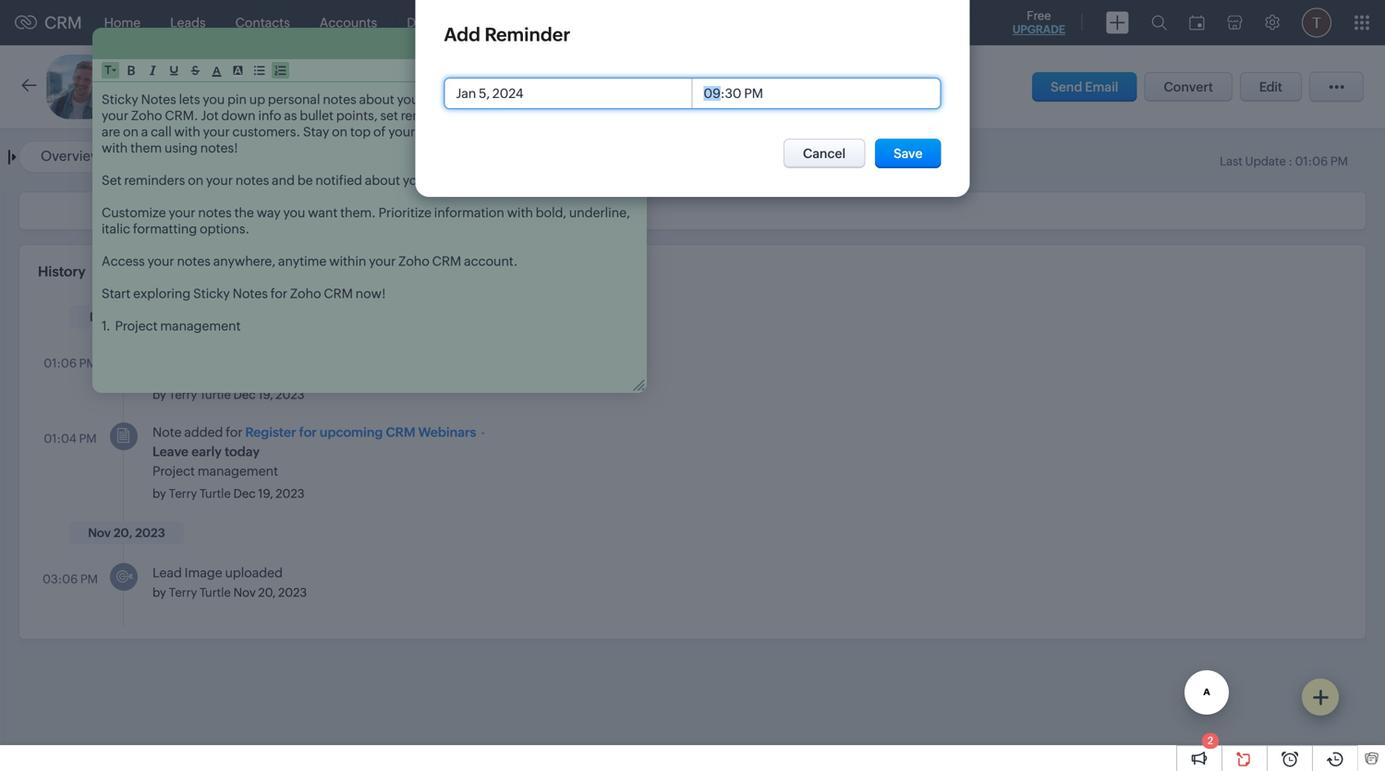 Task type: locate. For each thing, give the bounding box(es) containing it.
info up customers. in the top of the page
[[258, 108, 282, 123]]

1 vertical spatial sticky
[[193, 286, 230, 301]]

by down leave
[[153, 487, 166, 501]]

0 vertical spatial zoho
[[131, 108, 162, 123]]

1 vertical spatial project
[[153, 464, 195, 478]]

management down the "today"
[[198, 464, 278, 478]]

2 dec from the top
[[234, 487, 256, 501]]

2 horizontal spatial for
[[299, 425, 317, 440]]

with left bold,
[[507, 205, 533, 220]]

create
[[494, 108, 532, 123]]

exploring
[[133, 286, 191, 301]]

notes
[[141, 92, 176, 107], [233, 286, 268, 301]]

2 vertical spatial with
[[507, 205, 533, 220]]

want
[[308, 205, 338, 220]]

2 vertical spatial 2023
[[278, 586, 307, 600]]

with down "crm."
[[174, 124, 200, 139]]

contacts link
[[221, 0, 305, 45]]

zoho up the a
[[131, 108, 162, 123]]

by inside note added for register for upcoming crm webinars - leave early today project management by terry turtle dec 19, 2023
[[153, 487, 166, 501]]

1 vertical spatial 19,
[[258, 487, 273, 501]]

before
[[514, 124, 554, 139]]

zoho down anytime
[[290, 286, 321, 301]]

within up while
[[570, 92, 607, 107]]

top
[[350, 124, 371, 139]]

about for notes
[[359, 92, 395, 107]]

notes up options. on the top
[[198, 205, 232, 220]]

1 turtle from the top
[[200, 388, 231, 402]]

for right register
[[299, 425, 317, 440]]

1 horizontal spatial and
[[468, 108, 491, 123]]

lead
[[153, 565, 182, 580]]

- up points,
[[361, 80, 365, 96]]

leads link
[[155, 0, 221, 45]]

project down start
[[115, 319, 158, 333]]

0 vertical spatial and
[[468, 108, 491, 123]]

history
[[38, 264, 86, 280]]

1 vertical spatial notes
[[233, 286, 268, 301]]

nov
[[234, 586, 256, 600]]

within
[[570, 92, 607, 107], [329, 254, 367, 269]]

by down lead
[[153, 586, 166, 600]]

terry down lead
[[169, 586, 197, 600]]

for for notes
[[271, 286, 288, 301]]

1 vertical spatial 01:06
[[44, 356, 77, 370]]

2 turtle from the top
[[200, 487, 231, 501]]

1 vertical spatial within
[[329, 254, 367, 269]]

0 vertical spatial 19,
[[258, 388, 273, 402]]

0 vertical spatial within
[[570, 92, 607, 107]]

MMM D, YYYY text field
[[445, 79, 693, 108]]

on down using
[[188, 173, 204, 188]]

notes!
[[200, 141, 238, 155]]

set
[[380, 108, 398, 123]]

01:06 right :
[[1296, 154, 1329, 168]]

3 turtle from the top
[[200, 586, 231, 600]]

your inside customize your notes the way you want them. prioritize information with bold, underline, italic formatting options.
[[169, 205, 196, 220]]

0 vertical spatial notes
[[141, 92, 176, 107]]

way
[[257, 205, 281, 220]]

None text field
[[693, 79, 941, 108]]

terry up note
[[169, 388, 197, 402]]

and down work on the top left of page
[[468, 108, 491, 123]]

- inside note added for register for upcoming crm webinars - leave early today project management by terry turtle dec 19, 2023
[[481, 425, 485, 440]]

2 horizontal spatial zoho
[[399, 254, 430, 269]]

1 vertical spatial by
[[153, 487, 166, 501]]

upgrade
[[1013, 23, 1066, 36]]

crm left webinars
[[386, 425, 416, 440]]

turtle
[[200, 388, 231, 402], [200, 487, 231, 501], [200, 586, 231, 600]]

01:06 up 01:04 on the bottom of page
[[44, 356, 77, 370]]

search element
[[1141, 0, 1179, 45]]

2 terry from the top
[[169, 487, 197, 501]]

0 horizontal spatial -
[[361, 80, 365, 96]]

0 vertical spatial dec
[[234, 388, 256, 402]]

contacts
[[235, 15, 290, 30]]

personal
[[268, 92, 320, 107]]

jot
[[201, 108, 219, 123]]

by terry turtle dec 19, 2023
[[153, 388, 305, 402]]

2023 inside 'lead image uploaded by terry turtle nov 20, 2023'
[[278, 586, 307, 600]]

your down 'set'
[[389, 124, 416, 139]]

2023 right 20,
[[278, 586, 307, 600]]

2 19, from the top
[[258, 487, 273, 501]]

note
[[153, 425, 182, 440]]

0 horizontal spatial 01:06
[[44, 356, 77, 370]]

you
[[203, 92, 225, 107], [610, 108, 632, 123], [556, 124, 578, 139], [283, 205, 305, 220]]

1 vertical spatial zoho
[[399, 254, 430, 269]]

1 vertical spatial -
[[481, 425, 485, 440]]

2 horizontal spatial with
[[507, 205, 533, 220]]

dos
[[551, 108, 573, 123]]

by
[[153, 388, 166, 402], [153, 487, 166, 501], [153, 586, 166, 600]]

your up formatting
[[169, 205, 196, 220]]

notes down anywhere,
[[233, 286, 268, 301]]

2023
[[276, 388, 305, 402], [276, 487, 305, 501], [278, 586, 307, 600]]

tasks link
[[455, 0, 517, 45]]

on left the a
[[123, 124, 139, 139]]

mr. michael ruta (sample) - buckley miller & wright
[[125, 75, 517, 97]]

1 horizontal spatial zoho
[[290, 286, 321, 301]]

and
[[468, 108, 491, 123], [272, 173, 295, 188]]

down
[[221, 108, 256, 123]]

1 vertical spatial management
[[198, 464, 278, 478]]

2 vertical spatial turtle
[[200, 586, 231, 600]]

1 vertical spatial dec
[[234, 487, 256, 501]]

2 vertical spatial by
[[153, 586, 166, 600]]

0 horizontal spatial zoho
[[131, 108, 162, 123]]

dec
[[234, 388, 256, 402], [234, 487, 256, 501]]

project down leave
[[153, 464, 195, 478]]

1 horizontal spatial -
[[481, 425, 485, 440]]

bullet
[[300, 108, 334, 123]]

terry inside note added for register for upcoming crm webinars - leave early today project management by terry turtle dec 19, 2023
[[169, 487, 197, 501]]

for up the "today"
[[226, 425, 243, 440]]

about inside sticky notes lets you pin up personal notes about your official work items from within your zoho crm. jot down info as bullet points, set reminders, and create to-dos while you are on a call with your customers. stay on top of your customers' info before you engage with them using notes!
[[359, 92, 395, 107]]

pm up 01:04 pm
[[79, 356, 97, 370]]

1 vertical spatial and
[[272, 173, 295, 188]]

0 vertical spatial turtle
[[200, 388, 231, 402]]

0 vertical spatial -
[[361, 80, 365, 96]]

you right the way
[[283, 205, 305, 220]]

1 horizontal spatial with
[[174, 124, 200, 139]]

sticky down anywhere,
[[193, 286, 230, 301]]

you up engage
[[610, 108, 632, 123]]

- inside mr. michael ruta (sample) - buckley miller & wright
[[361, 80, 365, 96]]

project inside note added for register for upcoming crm webinars - leave early today project management by terry turtle dec 19, 2023
[[153, 464, 195, 478]]

notes up "crm."
[[141, 92, 176, 107]]

0 vertical spatial project
[[115, 319, 158, 333]]

0 horizontal spatial sticky
[[102, 92, 138, 107]]

1 vertical spatial with
[[102, 141, 128, 155]]

1 19, from the top
[[258, 388, 273, 402]]

zoho down prioritize
[[399, 254, 430, 269]]

sticky notes lets you pin up personal notes about your official work items from within your zoho crm. jot down info as bullet points, set reminders, and create to-dos while you are on a call with your customers. stay on top of your customers' info before you engage with them using notes!
[[102, 92, 635, 155]]

sticky
[[102, 92, 138, 107], [193, 286, 230, 301]]

on left top
[[332, 124, 348, 139]]

turtle down early
[[200, 487, 231, 501]]

register
[[245, 425, 296, 440]]

0 vertical spatial info
[[258, 108, 282, 123]]

1 vertical spatial 2023
[[276, 487, 305, 501]]

call
[[151, 124, 172, 139]]

add
[[444, 24, 481, 45]]

pm for by
[[79, 356, 97, 370]]

the
[[234, 205, 254, 220]]

1 horizontal spatial within
[[570, 92, 607, 107]]

19, up register
[[258, 388, 273, 402]]

pm right 03:06
[[80, 572, 98, 586]]

save
[[894, 146, 923, 161]]

management
[[160, 319, 241, 333], [198, 464, 278, 478]]

2 by from the top
[[153, 487, 166, 501]]

sticky up "are" on the top
[[102, 92, 138, 107]]

2 vertical spatial zoho
[[290, 286, 321, 301]]

you up "jot"
[[203, 92, 225, 107]]

01:04 pm
[[44, 432, 97, 446]]

0 horizontal spatial and
[[272, 173, 295, 188]]

management down exploring
[[160, 319, 241, 333]]

3 by from the top
[[153, 586, 166, 600]]

profile element
[[1292, 0, 1343, 45]]

reminders,
[[401, 108, 466, 123]]

dec down the "today"
[[234, 487, 256, 501]]

3 terry from the top
[[169, 586, 197, 600]]

0 vertical spatial terry
[[169, 388, 197, 402]]

2023 down register
[[276, 487, 305, 501]]

create new sticky note image
[[1313, 689, 1330, 705]]

0 vertical spatial 01:06
[[1296, 154, 1329, 168]]

2 vertical spatial terry
[[169, 586, 197, 600]]

edit
[[1260, 80, 1283, 94]]

1 terry from the top
[[169, 388, 197, 402]]

by up note
[[153, 388, 166, 402]]

pm
[[1331, 154, 1349, 168], [79, 356, 97, 370], [79, 432, 97, 446], [80, 572, 98, 586]]

0 vertical spatial by
[[153, 388, 166, 402]]

dec up register
[[234, 388, 256, 402]]

turtle down image
[[200, 586, 231, 600]]

up
[[249, 92, 265, 107]]

add reminder
[[444, 24, 571, 45]]

turtle up added at bottom
[[200, 388, 231, 402]]

for
[[271, 286, 288, 301], [226, 425, 243, 440], [299, 425, 317, 440]]

by inside 'lead image uploaded by terry turtle nov 20, 2023'
[[153, 586, 166, 600]]

register for upcoming crm webinars link
[[245, 425, 477, 440]]

1 vertical spatial about
[[365, 173, 400, 188]]

- right webinars
[[481, 425, 485, 440]]

19, down the "today"
[[258, 487, 273, 501]]

1 horizontal spatial info
[[488, 124, 512, 139]]

1 horizontal spatial notes
[[233, 286, 268, 301]]

zoho inside sticky notes lets you pin up personal notes about your official work items from within your zoho crm. jot down info as bullet points, set reminders, and create to-dos while you are on a call with your customers. stay on top of your customers' info before you engage with them using notes!
[[131, 108, 162, 123]]

pm right 01:04 on the bottom of page
[[79, 432, 97, 446]]

0 horizontal spatial info
[[258, 108, 282, 123]]

convert button
[[1145, 72, 1233, 102]]

0 vertical spatial about
[[359, 92, 395, 107]]

home link
[[89, 0, 155, 45]]

reminder
[[485, 24, 571, 45]]

customize
[[102, 205, 166, 220]]

ruta
[[232, 75, 273, 97]]

project
[[115, 319, 158, 333], [153, 464, 195, 478]]

about for notified
[[365, 173, 400, 188]]

1 by from the top
[[153, 388, 166, 402]]

timeline link
[[141, 148, 196, 164]]

about
[[359, 92, 395, 107], [365, 173, 400, 188]]

for down anytime
[[271, 286, 288, 301]]

accounts link
[[305, 0, 392, 45]]

&
[[460, 80, 470, 96]]

1 vertical spatial turtle
[[200, 487, 231, 501]]

info down create at left
[[488, 124, 512, 139]]

lets
[[179, 92, 200, 107]]

within up 'now!'
[[329, 254, 367, 269]]

0 horizontal spatial notes
[[141, 92, 176, 107]]

0 vertical spatial 2023
[[276, 388, 305, 402]]

customers'
[[418, 124, 486, 139]]

zoho
[[131, 108, 162, 123], [399, 254, 430, 269], [290, 286, 321, 301]]

terry down leave
[[169, 487, 197, 501]]

start exploring sticky notes for zoho crm now!
[[102, 286, 386, 301]]

01:06
[[1296, 154, 1329, 168], [44, 356, 77, 370]]

stay
[[303, 124, 329, 139]]

1 horizontal spatial for
[[271, 286, 288, 301]]

management inside note added for register for upcoming crm webinars - leave early today project management by terry turtle dec 19, 2023
[[198, 464, 278, 478]]

on
[[123, 124, 139, 139], [332, 124, 348, 139], [188, 173, 204, 188]]

work
[[470, 92, 500, 107]]

with down "are" on the top
[[102, 141, 128, 155]]

about up prioritize
[[365, 173, 400, 188]]

1 horizontal spatial sticky
[[193, 286, 230, 301]]

1 vertical spatial terry
[[169, 487, 197, 501]]

2023 up register
[[276, 388, 305, 402]]

about up 'set'
[[359, 92, 395, 107]]

create menu element
[[1096, 0, 1141, 45]]

timeline
[[141, 148, 196, 164]]

notes inside customize your notes the way you want them. prioritize information with bold, underline, italic formatting options.
[[198, 205, 232, 220]]

formatting
[[133, 221, 197, 236]]

1 vertical spatial info
[[488, 124, 512, 139]]

0 vertical spatial sticky
[[102, 92, 138, 107]]

start
[[102, 286, 131, 301]]

notes up points,
[[323, 92, 357, 107]]

buckley
[[368, 80, 419, 96]]

0 horizontal spatial within
[[329, 254, 367, 269]]

0 horizontal spatial with
[[102, 141, 128, 155]]

terry inside 'lead image uploaded by terry turtle nov 20, 2023'
[[169, 586, 197, 600]]

and left be
[[272, 173, 295, 188]]



Task type: vqa. For each thing, say whether or not it's contained in the screenshot.
Schultz
no



Task type: describe. For each thing, give the bounding box(es) containing it.
a
[[141, 124, 148, 139]]

cancel button
[[784, 139, 866, 168]]

send email button
[[1033, 72, 1138, 102]]

within inside sticky notes lets you pin up personal notes about your official work items from within your zoho crm. jot down info as bullet points, set reminders, and create to-dos while you are on a call with your customers. stay on top of your customers' info before you engage with them using notes!
[[570, 92, 607, 107]]

leads
[[170, 15, 206, 30]]

crm.
[[165, 108, 198, 123]]

dec inside note added for register for upcoming crm webinars - leave early today project management by terry turtle dec 19, 2023
[[234, 487, 256, 501]]

access
[[102, 254, 145, 269]]

crm left home link
[[44, 13, 82, 32]]

tasks
[[470, 15, 502, 30]]

account.
[[464, 254, 518, 269]]

send email
[[1051, 80, 1119, 94]]

your up 'now!'
[[369, 254, 396, 269]]

notified
[[316, 173, 362, 188]]

anytime
[[278, 254, 327, 269]]

overview
[[41, 148, 102, 164]]

cancel
[[803, 146, 846, 161]]

lead image uploaded by terry turtle nov 20, 2023
[[153, 565, 307, 600]]

crm left account.
[[432, 254, 462, 269]]

from
[[539, 92, 567, 107]]

01:04
[[44, 432, 77, 446]]

italic
[[102, 221, 130, 236]]

your up prioritize
[[403, 173, 430, 188]]

pm right :
[[1331, 154, 1349, 168]]

uploaded
[[225, 565, 283, 580]]

early
[[191, 444, 222, 459]]

20,
[[258, 586, 276, 600]]

points,
[[336, 108, 378, 123]]

update
[[1246, 154, 1287, 168]]

turtle inside note added for register for upcoming crm webinars - leave early today project management by terry turtle dec 19, 2023
[[200, 487, 231, 501]]

mr.
[[125, 75, 154, 97]]

your down the notes!
[[206, 173, 233, 188]]

meetings
[[532, 15, 588, 30]]

your up "are" on the top
[[102, 108, 129, 123]]

your up 'set'
[[397, 92, 424, 107]]

2 horizontal spatial on
[[332, 124, 348, 139]]

1 horizontal spatial 01:06
[[1296, 154, 1329, 168]]

leave
[[153, 444, 189, 459]]

wright
[[473, 80, 517, 96]]

using
[[165, 141, 198, 155]]

them.
[[340, 205, 376, 220]]

overview link
[[41, 148, 102, 164]]

notes down formatting
[[177, 254, 211, 269]]

pm for note added for
[[79, 432, 97, 446]]

while
[[576, 108, 608, 123]]

free
[[1027, 9, 1052, 23]]

0 vertical spatial management
[[160, 319, 241, 333]]

1 dec from the top
[[234, 388, 256, 402]]

email
[[1086, 80, 1119, 94]]

edit button
[[1241, 72, 1303, 102]]

profile image
[[1303, 8, 1332, 37]]

official
[[427, 92, 468, 107]]

reminders
[[124, 173, 185, 188]]

crm link
[[15, 13, 82, 32]]

sticky inside sticky notes lets you pin up personal notes about your official work items from within your zoho crm. jot down info as bullet points, set reminders, and create to-dos while you are on a call with your customers. stay on top of your customers' info before you engage with them using notes!
[[102, 92, 138, 107]]

now!
[[356, 286, 386, 301]]

you down dos
[[556, 124, 578, 139]]

with inside customize your notes the way you want them. prioritize information with bold, underline, italic formatting options.
[[507, 205, 533, 220]]

pin
[[228, 92, 247, 107]]

:
[[1289, 154, 1293, 168]]

free upgrade
[[1013, 9, 1066, 36]]

your up the notes!
[[203, 124, 230, 139]]

19, inside note added for register for upcoming crm webinars - leave early today project management by terry turtle dec 19, 2023
[[258, 487, 273, 501]]

create menu image
[[1107, 12, 1130, 34]]

0 horizontal spatial for
[[226, 425, 243, 440]]

last update : 01:06 pm
[[1221, 154, 1349, 168]]

calendar image
[[1190, 15, 1206, 30]]

actions.
[[433, 173, 481, 188]]

accounts
[[320, 15, 378, 30]]

as
[[284, 108, 297, 123]]

engage
[[581, 124, 627, 139]]

2
[[1208, 735, 1214, 747]]

send
[[1051, 80, 1083, 94]]

your up exploring
[[148, 254, 174, 269]]

notes up the
[[236, 173, 269, 188]]

03:06
[[43, 572, 78, 586]]

crm left 'now!'
[[324, 286, 353, 301]]

image
[[185, 565, 223, 580]]

michael
[[158, 75, 228, 97]]

set reminders on your notes and be notified about your actions.
[[102, 173, 481, 188]]

items
[[503, 92, 536, 107]]

bold,
[[536, 205, 567, 220]]

pm for lead image uploaded
[[80, 572, 98, 586]]

01:06 pm
[[44, 356, 97, 370]]

notes inside sticky notes lets you pin up personal notes about your official work items from within your zoho crm. jot down info as bullet points, set reminders, and create to-dos while you are on a call with your customers. stay on top of your customers' info before you engage with them using notes!
[[141, 92, 176, 107]]

0 horizontal spatial on
[[123, 124, 139, 139]]

turtle inside 'lead image uploaded by terry turtle nov 20, 2023'
[[200, 586, 231, 600]]

added
[[184, 425, 223, 440]]

save button
[[876, 139, 942, 168]]

last
[[1221, 154, 1243, 168]]

crm inside note added for register for upcoming crm webinars - leave early today project management by terry turtle dec 19, 2023
[[386, 425, 416, 440]]

0 vertical spatial with
[[174, 124, 200, 139]]

anywhere,
[[213, 254, 276, 269]]

home
[[104, 15, 141, 30]]

options.
[[200, 221, 250, 236]]

notes inside sticky notes lets you pin up personal notes about your official work items from within your zoho crm. jot down info as bullet points, set reminders, and create to-dos while you are on a call with your customers. stay on top of your customers' info before you engage with them using notes!
[[323, 92, 357, 107]]

meetings link
[[517, 0, 603, 45]]

1 horizontal spatial on
[[188, 173, 204, 188]]

be
[[298, 173, 313, 188]]

(sample)
[[277, 75, 357, 97]]

deals link
[[392, 0, 455, 45]]

search image
[[1152, 15, 1168, 31]]

underline,
[[569, 205, 630, 220]]

convert
[[1165, 80, 1214, 94]]

set
[[102, 173, 122, 188]]

access your notes anywhere, anytime within your zoho crm account.
[[102, 254, 518, 269]]

03:06 pm
[[43, 572, 98, 586]]

for for register
[[299, 425, 317, 440]]

you inside customize your notes the way you want them. prioritize information with bold, underline, italic formatting options.
[[283, 205, 305, 220]]

and inside sticky notes lets you pin up personal notes about your official work items from within your zoho crm. jot down info as bullet points, set reminders, and create to-dos while you are on a call with your customers. stay on top of your customers' info before you engage with them using notes!
[[468, 108, 491, 123]]

2023 inside note added for register for upcoming crm webinars - leave early today project management by terry turtle dec 19, 2023
[[276, 487, 305, 501]]



